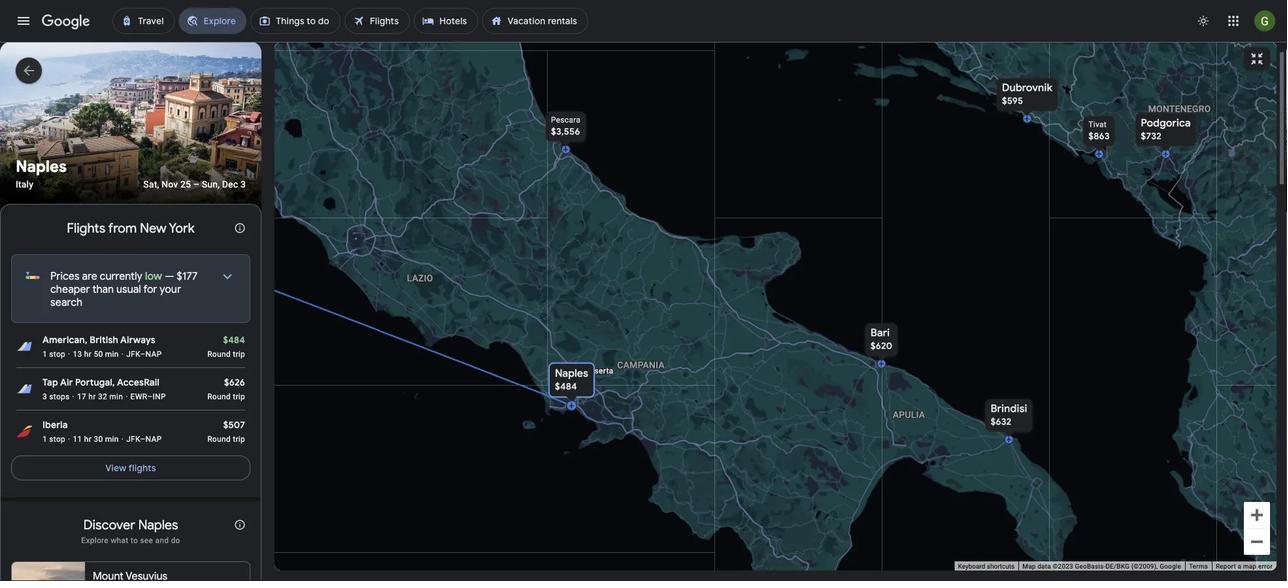 Task type: vqa. For each thing, say whether or not it's contained in the screenshot.
Zoom in Icon
no



Task type: describe. For each thing, give the bounding box(es) containing it.
732 US dollars text field
[[1141, 130, 1162, 142]]

loading results progress bar
[[0, 42, 1288, 44]]

american, british airways
[[43, 334, 156, 346]]

pescara
[[551, 115, 581, 125]]

to
[[131, 536, 138, 545]]

sun,
[[202, 179, 220, 190]]

podgorica
[[1141, 116, 1191, 130]]

ewr
[[131, 392, 147, 402]]

terms
[[1190, 563, 1209, 571]]

terms link
[[1190, 563, 1209, 571]]

$620
[[871, 340, 893, 352]]

stop for american, british airways
[[49, 350, 65, 359]]

– for american, british airways
[[140, 350, 146, 359]]

– right 25 in the top left of the page
[[193, 179, 200, 190]]

what
[[111, 536, 129, 545]]

tivat
[[1089, 120, 1107, 129]]

min for american, british airways
[[105, 350, 119, 359]]

podgorica $732
[[1141, 116, 1191, 142]]

$632
[[991, 416, 1012, 428]]

new
[[140, 220, 166, 236]]

do
[[171, 536, 180, 545]]

campania
[[618, 360, 665, 371]]

iberia image
[[16, 424, 32, 440]]

1 horizontal spatial  image
[[121, 349, 124, 360]]

©2023
[[1053, 563, 1074, 571]]

$484 inside $484 round trip
[[223, 334, 245, 346]]

$507 round trip
[[207, 419, 245, 444]]

bari $620
[[871, 326, 893, 352]]

tap air portugal, accesrail
[[43, 377, 160, 389]]

620 US dollars text field
[[871, 340, 893, 352]]

english
[[57, 560, 88, 572]]

view
[[105, 462, 127, 474]]

de/bkg
[[1106, 563, 1130, 571]]

for
[[143, 283, 157, 296]]

map data ©2023 geobasis-de/bkg (©2009), google
[[1023, 563, 1182, 571]]

25
[[180, 179, 191, 190]]

italy
[[16, 179, 33, 190]]

prices are currently low
[[50, 270, 162, 283]]

inp
[[153, 392, 166, 402]]

caserta
[[585, 367, 614, 376]]

prices
[[50, 270, 80, 283]]

main menu image
[[16, 13, 31, 29]]

$484 round trip
[[207, 334, 245, 359]]

keyboard shortcuts button
[[959, 562, 1015, 571]]

explore what to see and do
[[81, 536, 180, 545]]

11 hr 30 min
[[73, 435, 119, 444]]

$626
[[224, 377, 245, 389]]

flights from new york
[[67, 220, 195, 236]]

portugal,
[[75, 377, 115, 389]]

caserta campania
[[585, 360, 665, 376]]

32
[[98, 392, 107, 402]]

ewr – inp
[[131, 392, 166, 402]]

1 for american, british airways
[[43, 350, 47, 359]]

1 for iberia
[[43, 435, 47, 444]]

airways
[[120, 334, 156, 346]]

flights
[[67, 220, 106, 236]]

english (united states) button
[[32, 555, 165, 576]]

report
[[1217, 563, 1237, 571]]

13 hr 50 min
[[73, 350, 119, 359]]

1 vertical spatial hr
[[89, 392, 96, 402]]

round for $626
[[207, 392, 231, 402]]

tivat $863
[[1089, 120, 1110, 142]]

american, british airways image
[[16, 339, 32, 354]]

— $177 cheaper than usual for your search
[[50, 270, 198, 309]]

accesrail
[[117, 377, 160, 389]]

632 US dollars text field
[[991, 416, 1012, 428]]

map region
[[213, 0, 1288, 581]]

discover
[[83, 517, 135, 533]]

hr for american, british airways
[[84, 350, 92, 359]]

$177
[[177, 270, 198, 283]]

round for $507
[[207, 435, 231, 444]]

cheaper
[[50, 283, 90, 296]]

report a map error
[[1217, 563, 1273, 571]]

– for tap air portugal, accesrail
[[147, 392, 153, 402]]

13
[[73, 350, 82, 359]]

$732
[[1141, 130, 1162, 142]]

see
[[140, 536, 153, 545]]

brindisi
[[991, 402, 1028, 416]]

more details image
[[212, 261, 243, 292]]

0 horizontal spatial 3
[[43, 392, 47, 402]]

report a map error link
[[1217, 563, 1273, 571]]

google
[[1160, 563, 1182, 571]]



Task type: locate. For each thing, give the bounding box(es) containing it.
2 vertical spatial naples
[[138, 517, 178, 533]]

2 stop from the top
[[49, 435, 65, 444]]

17
[[77, 392, 86, 402]]

british
[[90, 334, 118, 346]]

(©2009),
[[1132, 563, 1159, 571]]

2 nap from the top
[[146, 435, 162, 444]]

trip down the "$626"
[[233, 392, 245, 402]]

1 vertical spatial  image
[[72, 392, 75, 402]]

nap up flights
[[146, 435, 162, 444]]

3 stops
[[43, 392, 70, 402]]

about these results image
[[224, 213, 256, 244], [224, 509, 256, 541]]

0 horizontal spatial  image
[[72, 392, 75, 402]]

0 vertical spatial hr
[[84, 350, 92, 359]]

484 us dollars text field inside map region
[[555, 381, 577, 393]]

jfk – nap down airways
[[126, 350, 162, 359]]

stop
[[49, 350, 65, 359], [49, 435, 65, 444]]

0 vertical spatial round
[[207, 350, 231, 359]]

0 vertical spatial naples
[[16, 157, 67, 176]]

0 vertical spatial $484
[[223, 334, 245, 346]]

error
[[1259, 563, 1273, 571]]

2 vertical spatial hr
[[84, 435, 92, 444]]

1 vertical spatial jfk
[[126, 435, 140, 444]]

1 jfk from the top
[[126, 350, 140, 359]]

states)
[[124, 560, 155, 572]]

1 trip from the top
[[233, 350, 245, 359]]

min right 32
[[109, 392, 123, 402]]

2 horizontal spatial naples
[[555, 367, 589, 380]]

1 stop for iberia
[[43, 435, 65, 444]]

trip inside $507 round trip
[[233, 435, 245, 444]]

bari
[[871, 326, 890, 340]]

2 vertical spatial round
[[207, 435, 231, 444]]

nap for american, british airways
[[146, 350, 162, 359]]

0 horizontal spatial naples
[[16, 157, 67, 176]]

search
[[50, 296, 82, 309]]

apulia
[[893, 410, 926, 420]]

1 vertical spatial nap
[[146, 435, 162, 444]]

3556 US dollars text field
[[551, 126, 580, 138]]

round inside $484 round trip
[[207, 350, 231, 359]]

1 horizontal spatial 484 us dollars text field
[[555, 381, 577, 393]]

0 vertical spatial nap
[[146, 350, 162, 359]]

 image down airways
[[121, 349, 124, 360]]

nap down airways
[[146, 350, 162, 359]]

1 vertical spatial naples
[[555, 367, 589, 380]]

0 vertical spatial jfk
[[126, 350, 140, 359]]

$3,556
[[551, 126, 580, 138]]

round up $626 text field on the bottom left of the page
[[207, 350, 231, 359]]

1 vertical spatial round
[[207, 392, 231, 402]]

507 US dollars text field
[[223, 419, 245, 431]]

1 vertical spatial min
[[109, 392, 123, 402]]

jfk down airways
[[126, 350, 140, 359]]

montenegro
[[1149, 104, 1212, 114]]

usd
[[200, 560, 219, 572]]

1 horizontal spatial naples
[[138, 517, 178, 533]]

stop down american,
[[49, 350, 65, 359]]

jfk
[[126, 350, 140, 359], [126, 435, 140, 444]]

0 vertical spatial jfk – nap
[[126, 350, 162, 359]]

iberia
[[43, 419, 68, 431]]

1 down "iberia"
[[43, 435, 47, 444]]

geobasis-
[[1076, 563, 1106, 571]]

tap
[[43, 377, 58, 389]]

dubrovnik $595
[[1003, 81, 1053, 107]]

are
[[82, 270, 97, 283]]

1 horizontal spatial 3
[[241, 179, 246, 190]]

jfk – nap up flights
[[126, 435, 162, 444]]

3 trip from the top
[[233, 435, 245, 444]]

trip for $626
[[233, 392, 245, 402]]

min right 30 at the bottom of page
[[105, 435, 119, 444]]

1 vertical spatial about these results image
[[224, 509, 256, 541]]

trip inside $484 round trip
[[233, 350, 245, 359]]

1 vertical spatial trip
[[233, 392, 245, 402]]

1 vertical spatial 484 us dollars text field
[[555, 381, 577, 393]]

min right 50
[[105, 350, 119, 359]]

jfk up the view flights
[[126, 435, 140, 444]]

50
[[94, 350, 103, 359]]

round down the "$626"
[[207, 392, 231, 402]]

dec
[[222, 179, 238, 190]]

round
[[207, 350, 231, 359], [207, 392, 231, 402], [207, 435, 231, 444]]

0 horizontal spatial $484
[[223, 334, 245, 346]]

brindisi $632
[[991, 402, 1028, 428]]

0 vertical spatial trip
[[233, 350, 245, 359]]

hr for iberia
[[84, 435, 92, 444]]

– up flights
[[140, 435, 146, 444]]

$626 round trip
[[207, 377, 245, 402]]

naples inside map region
[[555, 367, 589, 380]]

(united
[[90, 560, 122, 572]]

change appearance image
[[1188, 5, 1220, 37]]

about these results image down "dec"
[[224, 213, 256, 244]]

flights
[[129, 462, 156, 474]]

trip
[[233, 350, 245, 359], [233, 392, 245, 402], [233, 435, 245, 444]]

2 vertical spatial min
[[105, 435, 119, 444]]

hr right the '17'
[[89, 392, 96, 402]]

round inside $507 round trip
[[207, 435, 231, 444]]

discover naples
[[83, 517, 178, 533]]

lazio
[[407, 273, 433, 284]]

and
[[155, 536, 169, 545]]

1 vertical spatial jfk – nap
[[126, 435, 162, 444]]

0 vertical spatial about these results image
[[224, 213, 256, 244]]

2 trip from the top
[[233, 392, 245, 402]]

naples for naples
[[16, 157, 67, 176]]

trip up $626 text field on the bottom left of the page
[[233, 350, 245, 359]]

explore
[[81, 536, 109, 545]]

american,
[[43, 334, 88, 346]]

0 horizontal spatial 484 us dollars text field
[[223, 334, 245, 346]]

trip down 507 us dollars text field
[[233, 435, 245, 444]]

english (united states)
[[57, 560, 155, 572]]

595 US dollars text field
[[1003, 95, 1024, 107]]

 image left the '17'
[[72, 392, 75, 402]]

1 vertical spatial stop
[[49, 435, 65, 444]]

nap
[[146, 350, 162, 359], [146, 435, 162, 444]]

naples
[[16, 157, 67, 176], [555, 367, 589, 380], [138, 517, 178, 533]]

1 about these results image from the top
[[224, 213, 256, 244]]

$484 inside naples $484
[[555, 381, 577, 393]]

low
[[145, 270, 162, 283]]

round for $484
[[207, 350, 231, 359]]

usd button
[[176, 555, 229, 576]]

1 vertical spatial 3
[[43, 392, 47, 402]]

view smaller map image
[[1250, 51, 1266, 67]]

jfk – nap for american, british airways
[[126, 350, 162, 359]]

626 US dollars text field
[[224, 377, 245, 389]]

naples for naples $484
[[555, 367, 589, 380]]

2 1 stop from the top
[[43, 435, 65, 444]]

1 horizontal spatial $484
[[555, 381, 577, 393]]

2 vertical spatial trip
[[233, 435, 245, 444]]

1 nap from the top
[[146, 350, 162, 359]]

0 vertical spatial min
[[105, 350, 119, 359]]

1 vertical spatial $484
[[555, 381, 577, 393]]

nap for iberia
[[146, 435, 162, 444]]

863 US dollars text field
[[1089, 130, 1110, 142]]

keyboard shortcuts
[[959, 563, 1015, 571]]

2 about these results image from the top
[[224, 509, 256, 541]]

york
[[169, 220, 195, 236]]

nov
[[162, 179, 178, 190]]

min for iberia
[[105, 435, 119, 444]]

1 stop for american, british airways
[[43, 350, 65, 359]]

round inside $626 round trip
[[207, 392, 231, 402]]

2 jfk from the top
[[126, 435, 140, 444]]

11
[[73, 435, 82, 444]]

– down airways
[[140, 350, 146, 359]]

1
[[43, 350, 47, 359], [43, 435, 47, 444]]

1 1 stop from the top
[[43, 350, 65, 359]]

trip for $507
[[233, 435, 245, 444]]

0 vertical spatial 1
[[43, 350, 47, 359]]

usual
[[116, 283, 141, 296]]

– for iberia
[[140, 435, 146, 444]]

1 round from the top
[[207, 350, 231, 359]]

3 right "dec"
[[241, 179, 246, 190]]

navigate back image
[[16, 58, 42, 84]]

$507
[[223, 419, 245, 431]]

view flights
[[105, 462, 156, 474]]

$863
[[1089, 130, 1110, 142]]

sat, nov 25 – sun, dec 3
[[143, 179, 246, 190]]

naples $484
[[555, 367, 589, 393]]

17 hr 32 min
[[77, 392, 123, 402]]

dubrovnik
[[1003, 81, 1053, 95]]

0 vertical spatial stop
[[49, 350, 65, 359]]

your
[[160, 283, 181, 296]]

484 US dollars text field
[[223, 334, 245, 346], [555, 381, 577, 393]]

map
[[1244, 563, 1257, 571]]

pescara $3,556
[[551, 115, 581, 138]]

stops
[[49, 392, 70, 402]]

hr right 13
[[84, 350, 92, 359]]

1 vertical spatial 1 stop
[[43, 435, 65, 444]]

min
[[105, 350, 119, 359], [109, 392, 123, 402], [105, 435, 119, 444]]

stop for iberia
[[49, 435, 65, 444]]

2 1 from the top
[[43, 435, 47, 444]]

3 round from the top
[[207, 435, 231, 444]]

1 1 from the top
[[43, 350, 47, 359]]

0 vertical spatial  image
[[121, 349, 124, 360]]

air
[[60, 377, 73, 389]]

sat,
[[143, 179, 159, 190]]

$595
[[1003, 95, 1024, 107]]

tap air portugal, accesrail image
[[16, 381, 32, 397]]

0 vertical spatial 484 us dollars text field
[[223, 334, 245, 346]]

 image
[[121, 349, 124, 360], [72, 392, 75, 402]]

jfk for iberia
[[126, 435, 140, 444]]

stop down "iberia"
[[49, 435, 65, 444]]

1 stop down "iberia"
[[43, 435, 65, 444]]

from
[[108, 220, 137, 236]]

round down 507 us dollars text field
[[207, 435, 231, 444]]

trip inside $626 round trip
[[233, 392, 245, 402]]

1 jfk – nap from the top
[[126, 350, 162, 359]]

0 vertical spatial 1 stop
[[43, 350, 65, 359]]

—
[[165, 270, 174, 283]]

30
[[94, 435, 103, 444]]

map
[[1023, 563, 1036, 571]]

jfk for american, british airways
[[126, 350, 140, 359]]

about these results image up usd button
[[224, 509, 256, 541]]

2 jfk – nap from the top
[[126, 435, 162, 444]]

0 vertical spatial 3
[[241, 179, 246, 190]]

3 left stops
[[43, 392, 47, 402]]

2 round from the top
[[207, 392, 231, 402]]

jfk – nap for iberia
[[126, 435, 162, 444]]

keyboard
[[959, 563, 986, 571]]

currently
[[100, 270, 143, 283]]

hr
[[84, 350, 92, 359], [89, 392, 96, 402], [84, 435, 92, 444]]

1 right american, british airways icon on the left bottom
[[43, 350, 47, 359]]

1 vertical spatial 1
[[43, 435, 47, 444]]

1 stop down american,
[[43, 350, 65, 359]]

1 stop from the top
[[49, 350, 65, 359]]

– down accesrail
[[147, 392, 153, 402]]

trip for $484
[[233, 350, 245, 359]]

hr right the 11 on the bottom left
[[84, 435, 92, 444]]

 image
[[121, 434, 124, 445]]



